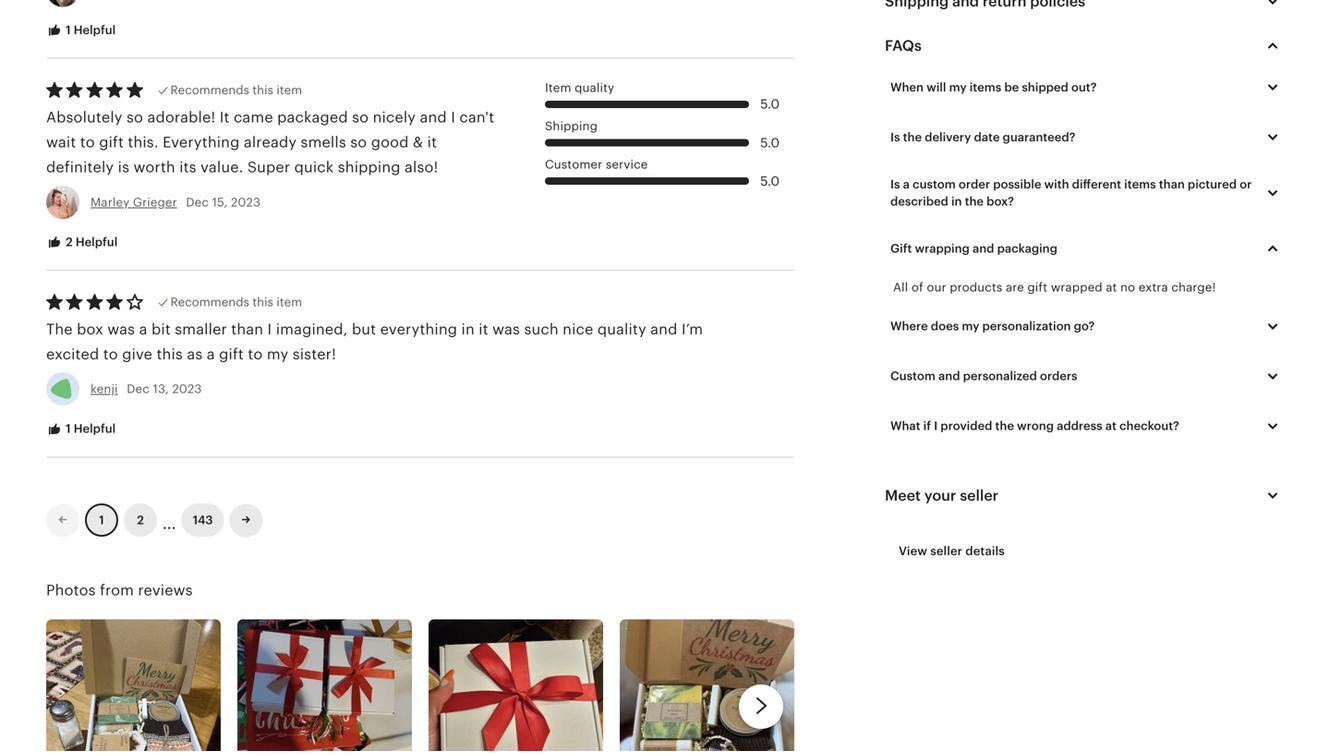 Task type: vqa. For each thing, say whether or not it's contained in the screenshot.
second 5.0 from the bottom
yes



Task type: describe. For each thing, give the bounding box(es) containing it.
sister!
[[293, 346, 336, 363]]

absolutely
[[46, 109, 123, 125]]

if
[[924, 419, 931, 433]]

packaging
[[997, 242, 1058, 255]]

quick
[[294, 159, 334, 176]]

it
[[220, 109, 230, 125]]

value.
[[201, 159, 243, 176]]

0 vertical spatial 2023
[[231, 195, 261, 209]]

1 was from the left
[[107, 321, 135, 337]]

what
[[891, 419, 921, 433]]

from
[[100, 582, 134, 598]]

custom
[[891, 369, 936, 383]]

1 horizontal spatial a
[[207, 346, 215, 363]]

grieger
[[133, 195, 177, 209]]

does
[[931, 319, 959, 333]]

is the delivery date guaranteed? button
[[877, 118, 1298, 157]]

shipped
[[1022, 80, 1069, 94]]

it inside the box was a bit smaller than i imagined, but everything in it was such nice quality and i'm excited to give this as a gift to my sister!
[[479, 321, 488, 337]]

quality inside the box was a bit smaller than i imagined, but everything in it was such nice quality and i'm excited to give this as a gift to my sister!
[[598, 321, 646, 337]]

packaged
[[277, 109, 348, 125]]

recommends for came
[[170, 83, 249, 97]]

custom
[[913, 178, 956, 191]]

2 1 helpful button from the top
[[32, 412, 130, 446]]

box?
[[987, 194, 1014, 208]]

marley grieger link
[[91, 195, 177, 209]]

view seller details
[[899, 544, 1005, 558]]

in inside the box was a bit smaller than i imagined, but everything in it was such nice quality and i'm excited to give this as a gift to my sister!
[[461, 321, 475, 337]]

faqs button
[[868, 24, 1301, 68]]

5.0 for quality
[[760, 97, 780, 112]]

1 for 2nd '1 helpful' 'button' from the top
[[66, 422, 71, 436]]

this.
[[128, 134, 159, 151]]

everything
[[380, 321, 457, 337]]

and inside custom and personalized orders dropdown button
[[939, 369, 960, 383]]

reviews
[[138, 582, 193, 598]]

gift inside the box was a bit smaller than i imagined, but everything in it was such nice quality and i'm excited to give this as a gift to my sister!
[[219, 346, 244, 363]]

gift
[[891, 242, 912, 255]]

super
[[247, 159, 290, 176]]

is the delivery date guaranteed?
[[891, 130, 1076, 144]]

photos from reviews
[[46, 582, 193, 598]]

and inside the box was a bit smaller than i imagined, but everything in it was such nice quality and i'm excited to give this as a gift to my sister!
[[651, 321, 678, 337]]

possible
[[993, 178, 1042, 191]]

custom and personalized orders button
[[877, 357, 1298, 396]]

delivery
[[925, 130, 971, 144]]

1 for second '1 helpful' 'button' from the bottom
[[66, 23, 71, 37]]

when will my items be shipped out?
[[891, 80, 1097, 94]]

where
[[891, 319, 928, 333]]

2 helpful
[[63, 235, 118, 249]]

and inside absolutely so adorable! it came packaged so nicely and i can't wait to gift this. everything already smells so good & it definitely is worth its value. super quick shipping also!
[[420, 109, 447, 125]]

box
[[77, 321, 103, 337]]

it inside absolutely so adorable! it came packaged so nicely and i can't wait to gift this. everything already smells so good & it definitely is worth its value. super quick shipping also!
[[427, 134, 437, 151]]

but
[[352, 321, 376, 337]]

imagined,
[[276, 321, 348, 337]]

kenji dec 13, 2023
[[91, 382, 202, 396]]

when will my items be shipped out? button
[[877, 68, 1298, 107]]

2 was from the left
[[493, 321, 520, 337]]

custom and personalized orders
[[891, 369, 1078, 383]]

will
[[927, 80, 946, 94]]

1 link
[[85, 504, 118, 537]]

with
[[1044, 178, 1069, 191]]

so up the this.
[[127, 109, 143, 125]]

kenji link
[[91, 382, 118, 396]]

1 vertical spatial dec
[[127, 382, 150, 396]]

date
[[974, 130, 1000, 144]]

1 vertical spatial seller
[[931, 544, 963, 558]]

gift wrapping and packaging
[[891, 242, 1058, 255]]

i'm
[[682, 321, 703, 337]]

service
[[606, 158, 648, 171]]

personalization
[[982, 319, 1071, 333]]

adorable!
[[147, 109, 216, 125]]

out?
[[1072, 80, 1097, 94]]

than inside is a custom order possible with different items than pictured or described in the box?
[[1159, 178, 1185, 191]]

to inside absolutely so adorable! it came packaged so nicely and i can't wait to gift this. everything already smells so good & it definitely is worth its value. super quick shipping also!
[[80, 134, 95, 151]]

products
[[950, 280, 1003, 294]]

0 vertical spatial helpful
[[74, 23, 116, 37]]

orders
[[1040, 369, 1078, 383]]

when
[[891, 80, 924, 94]]

nicely
[[373, 109, 416, 125]]

where does my personalization go?
[[891, 319, 1095, 333]]

is a custom order possible with different items than pictured or described in the box? button
[[877, 168, 1298, 218]]

i inside the box was a bit smaller than i imagined, but everything in it was such nice quality and i'm excited to give this as a gift to my sister!
[[267, 321, 272, 337]]

2 1 helpful from the top
[[63, 422, 116, 436]]

1 1 helpful button from the top
[[32, 13, 130, 48]]

in inside is a custom order possible with different items than pictured or described in the box?
[[952, 194, 962, 208]]

i inside dropdown button
[[934, 419, 938, 433]]

at for no
[[1106, 280, 1117, 294]]

worth
[[133, 159, 175, 176]]

pictured
[[1188, 178, 1237, 191]]

provided
[[941, 419, 993, 433]]

is for is the delivery date guaranteed?
[[891, 130, 900, 144]]

wait
[[46, 134, 76, 151]]

my inside the box was a bit smaller than i imagined, but everything in it was such nice quality and i'm excited to give this as a gift to my sister!
[[267, 346, 289, 363]]

described
[[891, 194, 949, 208]]

than inside the box was a bit smaller than i imagined, but everything in it was such nice quality and i'm excited to give this as a gift to my sister!
[[231, 321, 263, 337]]

2 vertical spatial 1
[[99, 513, 104, 527]]

smaller
[[175, 321, 227, 337]]

shipping
[[338, 159, 401, 176]]

1 vertical spatial gift
[[1028, 280, 1048, 294]]

marley grieger dec 15, 2023
[[91, 195, 261, 209]]

meet
[[885, 487, 921, 504]]

different
[[1072, 178, 1122, 191]]

15,
[[212, 195, 228, 209]]

absolutely so adorable! it came packaged so nicely and i can't wait to gift this. everything already smells so good & it definitely is worth its value. super quick shipping also!
[[46, 109, 494, 176]]

view
[[899, 544, 928, 558]]

go?
[[1074, 319, 1095, 333]]



Task type: locate. For each thing, give the bounding box(es) containing it.
0 horizontal spatial dec
[[127, 382, 150, 396]]

dec left 15, on the top of the page
[[186, 195, 209, 209]]

i inside absolutely so adorable! it came packaged so nicely and i can't wait to gift this. everything already smells so good & it definitely is worth its value. super quick shipping also!
[[451, 109, 455, 125]]

2 left …
[[137, 513, 144, 527]]

1 vertical spatial 1
[[66, 422, 71, 436]]

0 vertical spatial the
[[903, 130, 922, 144]]

0 horizontal spatial i
[[267, 321, 272, 337]]

this for packaged
[[253, 83, 273, 97]]

nice
[[563, 321, 593, 337]]

0 horizontal spatial was
[[107, 321, 135, 337]]

my for personalization
[[962, 319, 980, 333]]

1 vertical spatial 2023
[[172, 382, 202, 396]]

items inside is a custom order possible with different items than pictured or described in the box?
[[1124, 178, 1156, 191]]

at left no
[[1106, 280, 1117, 294]]

recommends
[[170, 83, 249, 97], [170, 295, 249, 309]]

1 vertical spatial i
[[267, 321, 272, 337]]

everything
[[163, 134, 240, 151]]

meet your seller button
[[868, 473, 1301, 518]]

1 down "excited"
[[66, 422, 71, 436]]

the left delivery
[[903, 130, 922, 144]]

1 item from the top
[[277, 83, 302, 97]]

a
[[903, 178, 910, 191], [139, 321, 147, 337], [207, 346, 215, 363]]

2 horizontal spatial gift
[[1028, 280, 1048, 294]]

item quality
[[545, 81, 614, 95]]

…
[[163, 507, 176, 534]]

is a custom order possible with different items than pictured or described in the box?
[[891, 178, 1252, 208]]

0 horizontal spatial than
[[231, 321, 263, 337]]

charge!
[[1172, 280, 1216, 294]]

quality right nice
[[598, 321, 646, 337]]

wrapped
[[1051, 280, 1103, 294]]

is for is a custom order possible with different items than pictured or described in the box?
[[891, 178, 900, 191]]

2 horizontal spatial i
[[934, 419, 938, 433]]

1 horizontal spatial it
[[479, 321, 488, 337]]

my inside the when will my items be shipped out? dropdown button
[[949, 80, 967, 94]]

gift inside absolutely so adorable! it came packaged so nicely and i can't wait to gift this. everything already smells so good & it definitely is worth its value. super quick shipping also!
[[99, 134, 124, 151]]

1 vertical spatial than
[[231, 321, 263, 337]]

0 vertical spatial it
[[427, 134, 437, 151]]

seller right your
[[960, 487, 999, 504]]

and left i'm
[[651, 321, 678, 337]]

helpful inside button
[[76, 235, 118, 249]]

recommends this item up smaller
[[170, 295, 302, 309]]

1 vertical spatial items
[[1124, 178, 1156, 191]]

the
[[903, 130, 922, 144], [965, 194, 984, 208], [995, 419, 1014, 433]]

143
[[193, 513, 213, 527]]

customer service
[[545, 158, 648, 171]]

seller inside "dropdown button"
[[960, 487, 999, 504]]

the
[[46, 321, 73, 337]]

1 horizontal spatial to
[[103, 346, 118, 363]]

2 vertical spatial i
[[934, 419, 938, 433]]

2 horizontal spatial the
[[995, 419, 1014, 433]]

gift right the as
[[219, 346, 244, 363]]

1 horizontal spatial was
[[493, 321, 520, 337]]

2 horizontal spatial a
[[903, 178, 910, 191]]

0 vertical spatial 5.0
[[760, 97, 780, 112]]

1 vertical spatial helpful
[[76, 235, 118, 249]]

the left wrong on the right bottom
[[995, 419, 1014, 433]]

it right &
[[427, 134, 437, 151]]

1 vertical spatial my
[[962, 319, 980, 333]]

checkout?
[[1120, 419, 1180, 433]]

1 vertical spatial quality
[[598, 321, 646, 337]]

2023
[[231, 195, 261, 209], [172, 382, 202, 396]]

it
[[427, 134, 437, 151], [479, 321, 488, 337]]

item up the imagined,
[[277, 295, 302, 309]]

recommends for bit
[[170, 295, 249, 309]]

a inside is a custom order possible with different items than pictured or described in the box?
[[903, 178, 910, 191]]

2 down definitely
[[66, 235, 73, 249]]

0 vertical spatial recommends
[[170, 83, 249, 97]]

than right smaller
[[231, 321, 263, 337]]

0 vertical spatial items
[[970, 80, 1002, 94]]

so
[[127, 109, 143, 125], [352, 109, 369, 125], [350, 134, 367, 151]]

was
[[107, 321, 135, 337], [493, 321, 520, 337]]

item
[[545, 81, 571, 95]]

item for packaged
[[277, 83, 302, 97]]

0 vertical spatial gift
[[99, 134, 124, 151]]

a up described
[[903, 178, 910, 191]]

0 horizontal spatial gift
[[99, 134, 124, 151]]

1 horizontal spatial 2023
[[231, 195, 261, 209]]

2 for 2 helpful
[[66, 235, 73, 249]]

recommends up smaller
[[170, 295, 249, 309]]

2 vertical spatial gift
[[219, 346, 244, 363]]

helpful for box
[[74, 422, 116, 436]]

0 vertical spatial 1
[[66, 23, 71, 37]]

quality
[[575, 81, 614, 95], [598, 321, 646, 337]]

at right the "address"
[[1106, 419, 1117, 433]]

0 vertical spatial 1 helpful button
[[32, 13, 130, 48]]

2 5.0 from the top
[[760, 135, 780, 150]]

can't
[[460, 109, 494, 125]]

1 horizontal spatial 2
[[137, 513, 144, 527]]

1 horizontal spatial than
[[1159, 178, 1185, 191]]

gift
[[99, 134, 124, 151], [1028, 280, 1048, 294], [219, 346, 244, 363]]

2 item from the top
[[277, 295, 302, 309]]

1 helpful up absolutely
[[63, 23, 116, 37]]

2 vertical spatial my
[[267, 346, 289, 363]]

recommends up the it
[[170, 83, 249, 97]]

0 vertical spatial recommends this item
[[170, 83, 302, 97]]

1 helpful button down kenji
[[32, 412, 130, 446]]

a left bit
[[139, 321, 147, 337]]

recommends this item for smaller
[[170, 295, 302, 309]]

0 horizontal spatial a
[[139, 321, 147, 337]]

0 vertical spatial quality
[[575, 81, 614, 95]]

1 vertical spatial it
[[479, 321, 488, 337]]

at inside dropdown button
[[1106, 419, 1117, 433]]

all
[[893, 280, 908, 294]]

details
[[966, 544, 1005, 558]]

0 vertical spatial than
[[1159, 178, 1185, 191]]

quality right item
[[575, 81, 614, 95]]

what if i provided the wrong address at checkout?
[[891, 419, 1180, 433]]

personalized
[[963, 369, 1037, 383]]

helpful
[[74, 23, 116, 37], [76, 235, 118, 249], [74, 422, 116, 436]]

and right custom
[[939, 369, 960, 383]]

shipping
[[545, 119, 598, 133]]

1 vertical spatial 1 helpful
[[63, 422, 116, 436]]

2023 right 15, on the top of the page
[[231, 195, 261, 209]]

2 vertical spatial the
[[995, 419, 1014, 433]]

photos
[[46, 582, 96, 598]]

2 for 2
[[137, 513, 144, 527]]

0 horizontal spatial 2023
[[172, 382, 202, 396]]

0 vertical spatial 1 helpful
[[63, 23, 116, 37]]

my inside where does my personalization go? dropdown button
[[962, 319, 980, 333]]

5.0 for service
[[760, 174, 780, 188]]

2 inside button
[[66, 235, 73, 249]]

2 recommends this item from the top
[[170, 295, 302, 309]]

than left the pictured
[[1159, 178, 1185, 191]]

0 vertical spatial item
[[277, 83, 302, 97]]

1 horizontal spatial the
[[965, 194, 984, 208]]

1 recommends from the top
[[170, 83, 249, 97]]

its
[[179, 159, 197, 176]]

seller right view
[[931, 544, 963, 558]]

my right does
[[962, 319, 980, 333]]

2 vertical spatial helpful
[[74, 422, 116, 436]]

1 recommends this item from the top
[[170, 83, 302, 97]]

a right the as
[[207, 346, 215, 363]]

guaranteed?
[[1003, 130, 1076, 144]]

faqs
[[885, 38, 922, 54]]

1 horizontal spatial items
[[1124, 178, 1156, 191]]

helpful down marley
[[76, 235, 118, 249]]

0 vertical spatial i
[[451, 109, 455, 125]]

0 vertical spatial my
[[949, 80, 967, 94]]

0 vertical spatial a
[[903, 178, 910, 191]]

1 1 helpful from the top
[[63, 23, 116, 37]]

1 horizontal spatial in
[[952, 194, 962, 208]]

bit
[[152, 321, 171, 337]]

are
[[1006, 280, 1024, 294]]

1 helpful down kenji
[[63, 422, 116, 436]]

or
[[1240, 178, 1252, 191]]

recommends this item up the it
[[170, 83, 302, 97]]

is down when
[[891, 130, 900, 144]]

item for smaller
[[277, 295, 302, 309]]

items left be
[[970, 80, 1002, 94]]

such
[[524, 321, 559, 337]]

2 vertical spatial this
[[157, 346, 183, 363]]

item
[[277, 83, 302, 97], [277, 295, 302, 309]]

1 vertical spatial this
[[253, 295, 273, 309]]

where does my personalization go? button
[[877, 307, 1298, 346]]

helpful up absolutely
[[74, 23, 116, 37]]

in down order
[[952, 194, 962, 208]]

1 vertical spatial at
[[1106, 419, 1117, 433]]

2 vertical spatial a
[[207, 346, 215, 363]]

it left such
[[479, 321, 488, 337]]

so left the nicely
[[352, 109, 369, 125]]

1 vertical spatial 1 helpful button
[[32, 412, 130, 446]]

1 helpful
[[63, 23, 116, 37], [63, 422, 116, 436]]

and inside gift wrapping and packaging dropdown button
[[973, 242, 994, 255]]

extra
[[1139, 280, 1168, 294]]

your
[[925, 487, 957, 504]]

0 vertical spatial 2
[[66, 235, 73, 249]]

marley
[[91, 195, 130, 209]]

1 helpful button up absolutely
[[32, 13, 130, 48]]

1 vertical spatial 5.0
[[760, 135, 780, 150]]

my for items
[[949, 80, 967, 94]]

my right will
[[949, 80, 967, 94]]

0 vertical spatial is
[[891, 130, 900, 144]]

helpful for so
[[76, 235, 118, 249]]

gift right are
[[1028, 280, 1048, 294]]

1 vertical spatial 2
[[137, 513, 144, 527]]

the inside is a custom order possible with different items than pictured or described in the box?
[[965, 194, 984, 208]]

1 helpful button
[[32, 13, 130, 48], [32, 412, 130, 446]]

2 vertical spatial 5.0
[[760, 174, 780, 188]]

customer
[[545, 158, 603, 171]]

was left such
[[493, 321, 520, 337]]

1 is from the top
[[891, 130, 900, 144]]

to left sister!
[[248, 346, 263, 363]]

&
[[413, 134, 423, 151]]

this inside the box was a bit smaller than i imagined, but everything in it was such nice quality and i'm excited to give this as a gift to my sister!
[[157, 346, 183, 363]]

my
[[949, 80, 967, 94], [962, 319, 980, 333], [267, 346, 289, 363]]

0 horizontal spatial items
[[970, 80, 1002, 94]]

2 horizontal spatial to
[[248, 346, 263, 363]]

143 link
[[182, 504, 224, 537]]

kenji
[[91, 382, 118, 396]]

came
[[234, 109, 273, 125]]

2 link
[[124, 504, 157, 537]]

1
[[66, 23, 71, 37], [66, 422, 71, 436], [99, 513, 104, 527]]

0 vertical spatial seller
[[960, 487, 999, 504]]

to down absolutely
[[80, 134, 95, 151]]

1 vertical spatial the
[[965, 194, 984, 208]]

0 vertical spatial dec
[[186, 195, 209, 209]]

3 5.0 from the top
[[760, 174, 780, 188]]

wrong
[[1017, 419, 1054, 433]]

the down order
[[965, 194, 984, 208]]

0 vertical spatial this
[[253, 83, 273, 97]]

at for checkout?
[[1106, 419, 1117, 433]]

than
[[1159, 178, 1185, 191], [231, 321, 263, 337]]

and up 'products'
[[973, 242, 994, 255]]

1 vertical spatial recommends
[[170, 295, 249, 309]]

items inside the when will my items be shipped out? dropdown button
[[970, 80, 1002, 94]]

my left sister!
[[267, 346, 289, 363]]

1 up absolutely
[[66, 23, 71, 37]]

5.0
[[760, 97, 780, 112], [760, 135, 780, 150], [760, 174, 780, 188]]

was up 'give'
[[107, 321, 135, 337]]

1 vertical spatial item
[[277, 295, 302, 309]]

dec left 13,
[[127, 382, 150, 396]]

1 left '2' link at the left
[[99, 513, 104, 527]]

order
[[959, 178, 990, 191]]

is inside is a custom order possible with different items than pictured or described in the box?
[[891, 178, 900, 191]]

items right different
[[1124, 178, 1156, 191]]

our
[[927, 280, 947, 294]]

2 helpful button
[[32, 225, 131, 260]]

recommends this item for packaged
[[170, 83, 302, 97]]

i right if
[[934, 419, 938, 433]]

gift up is
[[99, 134, 124, 151]]

the box was a bit smaller than i imagined, but everything in it was such nice quality and i'm excited to give this as a gift to my sister!
[[46, 321, 703, 363]]

this for smaller
[[253, 295, 273, 309]]

helpful down kenji
[[74, 422, 116, 436]]

items
[[970, 80, 1002, 94], [1124, 178, 1156, 191]]

i left the imagined,
[[267, 321, 272, 337]]

and up &
[[420, 109, 447, 125]]

2023 right 13,
[[172, 382, 202, 396]]

1 vertical spatial a
[[139, 321, 147, 337]]

smells
[[301, 134, 346, 151]]

0 horizontal spatial in
[[461, 321, 475, 337]]

1 horizontal spatial gift
[[219, 346, 244, 363]]

all of our products are gift wrapped at no extra charge!
[[893, 280, 1216, 294]]

already
[[244, 134, 297, 151]]

is up described
[[891, 178, 900, 191]]

give
[[122, 346, 153, 363]]

2 is from the top
[[891, 178, 900, 191]]

1 vertical spatial in
[[461, 321, 475, 337]]

1 5.0 from the top
[[760, 97, 780, 112]]

1 vertical spatial is
[[891, 178, 900, 191]]

item up packaged
[[277, 83, 302, 97]]

so up shipping
[[350, 134, 367, 151]]

1 horizontal spatial dec
[[186, 195, 209, 209]]

0 horizontal spatial it
[[427, 134, 437, 151]]

0 horizontal spatial the
[[903, 130, 922, 144]]

0 horizontal spatial to
[[80, 134, 95, 151]]

of
[[912, 280, 924, 294]]

0 vertical spatial at
[[1106, 280, 1117, 294]]

1 vertical spatial recommends this item
[[170, 295, 302, 309]]

0 vertical spatial in
[[952, 194, 962, 208]]

in right everything
[[461, 321, 475, 337]]

0 horizontal spatial 2
[[66, 235, 73, 249]]

1 horizontal spatial i
[[451, 109, 455, 125]]

and
[[420, 109, 447, 125], [973, 242, 994, 255], [651, 321, 678, 337], [939, 369, 960, 383]]

i left can't
[[451, 109, 455, 125]]

meet your seller
[[885, 487, 999, 504]]

to left 'give'
[[103, 346, 118, 363]]

2 recommends from the top
[[170, 295, 249, 309]]



